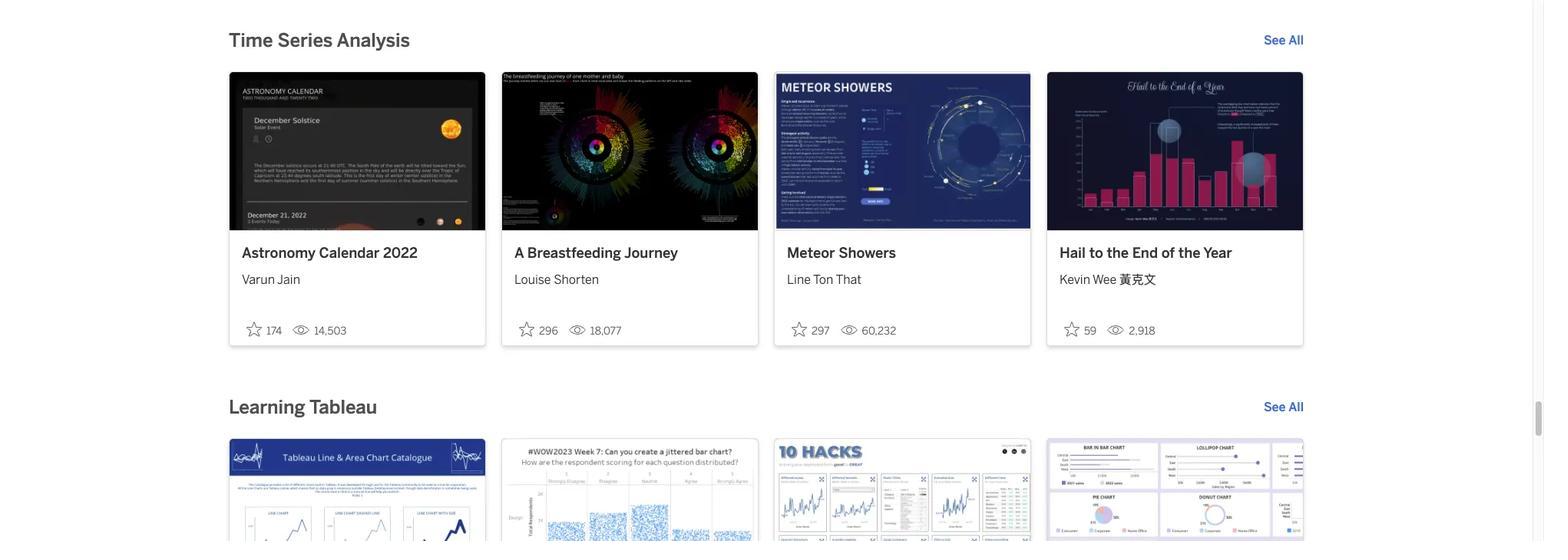 Task type: describe. For each thing, give the bounding box(es) containing it.
297
[[812, 325, 830, 338]]

learning tableau
[[229, 396, 377, 419]]

a breastfeeding journey link
[[514, 244, 746, 265]]

14,503 views element
[[287, 319, 353, 344]]

louise
[[514, 272, 551, 287]]

Add Favorite button
[[787, 317, 834, 343]]

shorten
[[554, 272, 599, 287]]

of
[[1161, 245, 1175, 262]]

learning
[[229, 396, 305, 419]]

to
[[1089, 245, 1103, 262]]

see all link for time series analysis
[[1264, 31, 1304, 50]]

that
[[836, 272, 862, 287]]

黃克文
[[1119, 272, 1156, 287]]

2022
[[383, 245, 418, 262]]

2,918
[[1129, 325, 1155, 338]]

line ton that link
[[787, 265, 1018, 289]]

ton
[[813, 272, 833, 287]]

hail to the end of the year link
[[1060, 244, 1291, 265]]

174
[[266, 325, 282, 338]]

see all time series analysis element
[[1264, 31, 1304, 50]]

1 the from the left
[[1107, 245, 1129, 262]]

year
[[1203, 245, 1232, 262]]

all for learning tableau
[[1288, 400, 1304, 415]]

series
[[278, 29, 333, 51]]

a breastfeeding journey
[[514, 245, 678, 262]]

astronomy
[[242, 245, 316, 262]]

see all for time series analysis
[[1264, 33, 1304, 48]]

louise shorten link
[[514, 265, 746, 289]]

time
[[229, 29, 273, 51]]

add favorite button for a
[[514, 317, 563, 343]]

jain
[[277, 272, 300, 287]]

wee
[[1093, 272, 1117, 287]]

breastfeeding
[[527, 245, 621, 262]]

see all link for learning tableau
[[1264, 399, 1304, 417]]

all for time series analysis
[[1288, 33, 1304, 48]]

journey
[[624, 245, 678, 262]]



Task type: vqa. For each thing, say whether or not it's contained in the screenshot.


Task type: locate. For each thing, give the bounding box(es) containing it.
end
[[1132, 245, 1158, 262]]

see all for learning tableau
[[1264, 400, 1304, 415]]

2 the from the left
[[1178, 245, 1200, 262]]

time series analysis heading
[[229, 28, 410, 53]]

1 vertical spatial see
[[1264, 400, 1286, 415]]

0 vertical spatial see all
[[1264, 33, 1304, 48]]

tableau
[[309, 396, 377, 419]]

varun jain
[[242, 272, 300, 287]]

varun
[[242, 272, 275, 287]]

0 vertical spatial see
[[1264, 33, 1286, 48]]

time series analysis
[[229, 29, 410, 51]]

2,918 views element
[[1101, 319, 1161, 344]]

2 all from the top
[[1288, 400, 1304, 415]]

1 vertical spatial see all link
[[1264, 399, 1304, 417]]

Add Favorite button
[[242, 317, 287, 343], [514, 317, 563, 343], [1060, 317, 1101, 343]]

louise shorten
[[514, 272, 599, 287]]

showers
[[839, 245, 896, 262]]

59
[[1084, 325, 1097, 338]]

add favorite button for hail
[[1060, 317, 1101, 343]]

all
[[1288, 33, 1304, 48], [1288, 400, 1304, 415]]

see for time series analysis
[[1264, 33, 1286, 48]]

add favorite button containing 296
[[514, 317, 563, 343]]

calendar
[[319, 245, 380, 262]]

astronomy calendar 2022 link
[[242, 244, 473, 265]]

kevin wee 黃克文
[[1060, 272, 1156, 287]]

see all
[[1264, 33, 1304, 48], [1264, 400, 1304, 415]]

hail
[[1060, 245, 1086, 262]]

a
[[514, 245, 524, 262]]

2 see all from the top
[[1264, 400, 1304, 415]]

the
[[1107, 245, 1129, 262], [1178, 245, 1200, 262]]

meteor showers
[[787, 245, 896, 262]]

2 add favorite button from the left
[[514, 317, 563, 343]]

see all learning tableau element
[[1264, 399, 1304, 417]]

1 see from the top
[[1264, 33, 1286, 48]]

meteor showers link
[[787, 244, 1018, 265]]

kevin
[[1060, 272, 1090, 287]]

0 vertical spatial see all link
[[1264, 31, 1304, 50]]

add favorite button containing 174
[[242, 317, 287, 343]]

3 add favorite button from the left
[[1060, 317, 1101, 343]]

0 horizontal spatial the
[[1107, 245, 1129, 262]]

the right the 'of'
[[1178, 245, 1200, 262]]

1 horizontal spatial add favorite button
[[514, 317, 563, 343]]

see
[[1264, 33, 1286, 48], [1264, 400, 1286, 415]]

kevin wee 黃克文 link
[[1060, 265, 1291, 289]]

see for learning tableau
[[1264, 400, 1286, 415]]

analysis
[[337, 29, 410, 51]]

add favorite button down varun
[[242, 317, 287, 343]]

2 see all link from the top
[[1264, 399, 1304, 417]]

line ton that
[[787, 272, 862, 287]]

14,503
[[314, 325, 347, 338]]

18,077 views element
[[563, 319, 628, 344]]

astronomy calendar 2022
[[242, 245, 418, 262]]

1 see all from the top
[[1264, 33, 1304, 48]]

hail to the end of the year
[[1060, 245, 1232, 262]]

60,232
[[862, 325, 896, 338]]

add favorite button down louise
[[514, 317, 563, 343]]

1 all from the top
[[1288, 33, 1304, 48]]

1 vertical spatial see all
[[1264, 400, 1304, 415]]

learning tableau heading
[[229, 396, 377, 420]]

18,077
[[590, 325, 622, 338]]

60,232 views element
[[834, 319, 902, 344]]

add favorite button down "kevin"
[[1060, 317, 1101, 343]]

0 vertical spatial all
[[1288, 33, 1304, 48]]

0 horizontal spatial add favorite button
[[242, 317, 287, 343]]

1 horizontal spatial the
[[1178, 245, 1200, 262]]

see all link
[[1264, 31, 1304, 50], [1264, 399, 1304, 417]]

296
[[539, 325, 558, 338]]

varun jain link
[[242, 265, 473, 289]]

2 see from the top
[[1264, 400, 1286, 415]]

the right to
[[1107, 245, 1129, 262]]

workbook thumbnail image
[[230, 72, 485, 231], [502, 72, 758, 231], [775, 72, 1030, 231], [1047, 72, 1303, 231], [230, 439, 485, 541], [502, 439, 758, 541], [775, 439, 1030, 541], [1047, 439, 1303, 541]]

meteor
[[787, 245, 835, 262]]

2 horizontal spatial add favorite button
[[1060, 317, 1101, 343]]

1 vertical spatial all
[[1288, 400, 1304, 415]]

add favorite button containing 59
[[1060, 317, 1101, 343]]

1 see all link from the top
[[1264, 31, 1304, 50]]

1 add favorite button from the left
[[242, 317, 287, 343]]

line
[[787, 272, 811, 287]]

add favorite button for astronomy
[[242, 317, 287, 343]]



